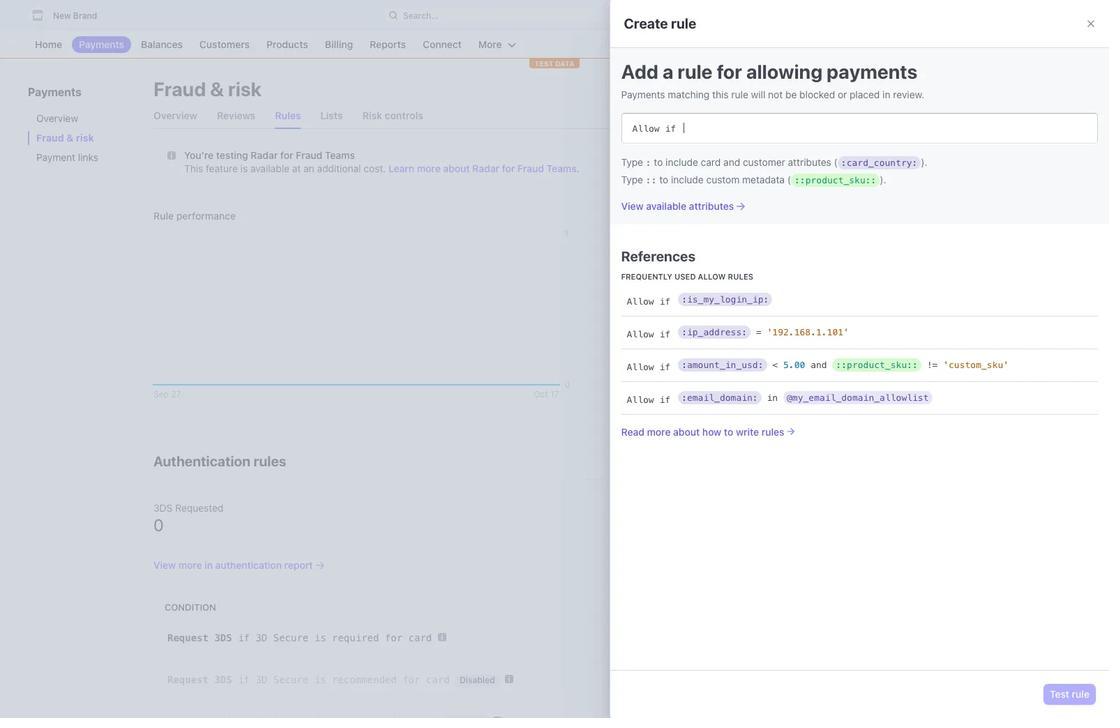 Task type: vqa. For each thing, say whether or not it's contained in the screenshot.
Good-
no



Task type: locate. For each thing, give the bounding box(es) containing it.
type left the :
[[621, 156, 643, 168]]

create
[[624, 15, 668, 31]]

rule up matching at the right top of the page
[[678, 60, 713, 83]]

secure down request 3ds if 3d secure is required for card
[[273, 675, 309, 686]]

=
[[756, 327, 761, 337]]

and right 5.00
[[811, 360, 827, 370]]

match down frequently used allow rules on the right of page
[[673, 282, 701, 294]]

1 vertical spatial attributes
[[689, 200, 734, 212]]

view more in authentication report link
[[153, 559, 1043, 573]]

view inside view available attributes link
[[621, 200, 643, 212]]

3d up references
[[677, 232, 690, 244]]

attributes
[[788, 156, 831, 168], [689, 200, 734, 212]]

0 vertical spatial rules
[[728, 272, 753, 281]]

match for review rule match
[[680, 308, 708, 319]]

to right "::"
[[659, 174, 668, 185]]

secure for request 3ds if 3d secure is recommended for card
[[273, 675, 309, 686]]

fraud
[[153, 77, 206, 100]]

0 horizontal spatial ).
[[880, 174, 886, 185]]

0 vertical spatial 3ds
[[153, 502, 173, 514]]

more for read
[[647, 426, 671, 438]]

2 vertical spatial to
[[724, 426, 733, 438]]

0 horizontal spatial rules
[[254, 454, 286, 470]]

authentication inside view more in authentication report link
[[215, 560, 282, 572]]

is for recommended
[[314, 675, 326, 686]]

1 vertical spatial card
[[408, 633, 432, 644]]

0 horizontal spatial (
[[787, 174, 791, 185]]

3ds
[[153, 502, 173, 514], [214, 633, 232, 644], [214, 675, 232, 686]]

authentication down metadata
[[727, 232, 791, 244]]

in down < on the bottom of the page
[[767, 392, 778, 403]]

4w
[[793, 83, 807, 95]]

rule performance
[[153, 210, 236, 222]]

1 vertical spatial for
[[385, 633, 403, 644]]

1 vertical spatial request
[[167, 675, 209, 686]]

2 horizontal spatial in
[[882, 89, 890, 100]]

1 vertical spatial secure
[[273, 633, 309, 644]]

( left :card_country:
[[834, 156, 838, 168]]

3ds inside 3ds requested 0
[[153, 502, 173, 514]]

allowing
[[746, 60, 823, 83]]

0 vertical spatial ::product_sku::
[[794, 175, 876, 185]]

authentication rules
[[153, 454, 286, 470]]

1 horizontal spatial view
[[621, 200, 643, 212]]

frequently used allow rules
[[621, 272, 753, 281]]

rule
[[671, 15, 696, 31], [678, 60, 713, 83], [731, 89, 748, 100], [653, 257, 670, 269], [654, 282, 671, 294], [661, 308, 678, 319], [1072, 688, 1090, 700]]

authentication for secure
[[727, 232, 791, 244]]

0 horizontal spatial more
[[178, 560, 202, 572]]

allow if
[[632, 123, 676, 134], [627, 296, 670, 307], [627, 329, 670, 339], [627, 362, 670, 372], [627, 395, 670, 405]]

performance
[[176, 210, 236, 222]]

secure up frequently used allow rules on the right of page
[[693, 232, 724, 244]]

0 vertical spatial is
[[314, 633, 326, 644]]

test data
[[535, 59, 574, 68]]

0 vertical spatial ).
[[921, 156, 927, 168]]

for right 'recommended'
[[403, 675, 420, 686]]

2 vertical spatial match
[[680, 308, 708, 319]]

1 vertical spatial 3d
[[256, 633, 267, 644]]

secure up the request 3ds if 3d secure is recommended for card
[[273, 633, 309, 644]]

card up custom
[[701, 156, 721, 168]]

attributes down custom
[[689, 200, 734, 212]]

will
[[751, 89, 765, 100]]

view left "available"
[[621, 200, 643, 212]]

rules right authentication
[[254, 454, 286, 470]]

review rule match
[[626, 308, 708, 319]]

0 vertical spatial secure
[[693, 232, 724, 244]]

test rule
[[1050, 688, 1090, 700]]

match
[[672, 257, 701, 269], [673, 282, 701, 294], [680, 308, 708, 319]]

1 horizontal spatial more
[[647, 426, 671, 438]]

2 vertical spatial 3d
[[256, 675, 267, 686]]

rule down frequently
[[654, 282, 671, 294]]

1 horizontal spatial (
[[834, 156, 838, 168]]

3d for request 3ds if 3d secure is recommended for card
[[256, 675, 267, 686]]

2 vertical spatial rules
[[254, 454, 286, 470]]

rule left will
[[731, 89, 748, 100]]

None text field
[[684, 118, 1087, 139]]

include right the :
[[666, 156, 698, 168]]

1 vertical spatial is
[[314, 675, 326, 686]]

rule up frequently
[[653, 257, 670, 269]]

info image
[[438, 634, 446, 642]]

0 horizontal spatial and
[[723, 156, 740, 168]]

0 vertical spatial include
[[666, 156, 698, 168]]

2 vertical spatial for
[[403, 675, 420, 686]]

rule for block rule match
[[654, 282, 671, 294]]

request 3ds if 3d secure is required for card
[[167, 633, 432, 644]]

1 vertical spatial authentication
[[215, 560, 282, 572]]

and inside type : to include card and customer attributes ( :card_country: ). type :: to include custom metadata ( ::product_sku:: ).
[[723, 156, 740, 168]]

&
[[210, 77, 224, 100]]

test
[[535, 59, 553, 68]]

card left disabled on the bottom left
[[426, 675, 450, 686]]

match for allow rule match
[[672, 257, 701, 269]]

rule right create
[[671, 15, 696, 31]]

1 vertical spatial 3ds
[[214, 633, 232, 644]]

to right how
[[724, 426, 733, 438]]

1 vertical spatial view
[[153, 560, 176, 572]]

condition
[[165, 602, 216, 613]]

and up custom
[[723, 156, 740, 168]]

1 horizontal spatial requested
[[626, 232, 674, 244]]

0 vertical spatial match
[[672, 257, 701, 269]]

1 vertical spatial match
[[673, 282, 701, 294]]

is left required
[[314, 633, 326, 644]]

attributes inside type : to include card and customer attributes ( :card_country: ). type :: to include custom metadata ( ::product_sku:: ).
[[788, 156, 831, 168]]

in
[[882, 89, 890, 100], [767, 392, 778, 403], [205, 560, 213, 572]]

3ds for request 3ds if 3d secure is required for card
[[214, 633, 232, 644]]

@my_email_domain_allowlist
[[787, 392, 929, 403]]

::product_sku::
[[794, 175, 876, 185], [836, 360, 918, 370]]

match up :ip_address:
[[680, 308, 708, 319]]

1 vertical spatial requested
[[175, 502, 223, 514]]

::product_sku:: up view available attributes link
[[794, 175, 876, 185]]

1y button
[[853, 83, 863, 95]]

::product_sku:: up @my_email_domain_allowlist
[[836, 360, 918, 370]]

4w button
[[793, 83, 807, 95]]

rule inside button
[[1072, 688, 1090, 700]]

3d down request 3ds if 3d secure is required for card
[[256, 675, 267, 686]]

0 inside 3ds requested 0
[[153, 516, 164, 535]]

1 horizontal spatial and
[[811, 360, 827, 370]]

test rule button
[[1044, 685, 1095, 704]]

0 horizontal spatial in
[[205, 560, 213, 572]]

card left info icon
[[408, 633, 432, 644]]

write
[[736, 426, 759, 438]]

requested 3d secure authentication
[[626, 232, 791, 244]]

rule for review rule match
[[661, 308, 678, 319]]

authentication for in
[[215, 560, 282, 572]]

). right :card_country:
[[921, 156, 927, 168]]

0 horizontal spatial attributes
[[689, 200, 734, 212]]

metadata
[[742, 174, 785, 185]]

grid
[[621, 284, 1098, 415]]

0 vertical spatial for
[[717, 60, 742, 83]]

more
[[647, 426, 671, 438], [178, 560, 202, 572]]

2 horizontal spatial rules
[[762, 426, 784, 438]]

authentication
[[727, 232, 791, 244], [215, 560, 282, 572]]

rule right test
[[1072, 688, 1090, 700]]

view available attributes
[[621, 200, 734, 212]]

more up condition
[[178, 560, 202, 572]]

view inside view more in authentication report link
[[153, 560, 176, 572]]

view available attributes link
[[621, 199, 1098, 213]]

3d up the request 3ds if 3d secure is recommended for card
[[256, 633, 267, 644]]

in left 27
[[882, 89, 890, 100]]

type
[[621, 156, 643, 168], [621, 174, 643, 185]]

6m
[[833, 83, 848, 95]]

3d
[[677, 232, 690, 244], [256, 633, 267, 644], [256, 675, 267, 686]]

for right required
[[385, 633, 403, 644]]

0 vertical spatial request
[[167, 633, 209, 644]]

include up view available attributes
[[671, 174, 704, 185]]

match up frequently used allow rules on the right of page
[[672, 257, 701, 269]]

allow if for :ip_address:
[[627, 329, 670, 339]]

0 vertical spatial type
[[621, 156, 643, 168]]

recommended
[[332, 675, 397, 686]]

type left "::"
[[621, 174, 643, 185]]

for up this
[[717, 60, 742, 83]]

2 vertical spatial in
[[205, 560, 213, 572]]

1 vertical spatial ::product_sku::
[[836, 360, 918, 370]]

0 vertical spatial in
[[882, 89, 890, 100]]

1 vertical spatial type
[[621, 174, 643, 185]]

requested up references
[[626, 232, 674, 244]]

0 vertical spatial 0
[[1023, 232, 1029, 244]]

card
[[701, 156, 721, 168], [408, 633, 432, 644], [426, 675, 450, 686]]

rules up :is_my_login_ip:
[[728, 272, 753, 281]]

review
[[626, 308, 658, 319]]

for for request 3ds if 3d secure is required for card
[[385, 633, 403, 644]]

1 horizontal spatial in
[[767, 392, 778, 403]]

to
[[654, 156, 663, 168], [659, 174, 668, 185], [724, 426, 733, 438]]

add a rule for allowing payments payments matching this rule will     not be blocked or placed in review.
[[621, 60, 924, 100]]

request for request 3ds if 3d secure is recommended for card
[[167, 675, 209, 686]]

available
[[646, 200, 686, 212]]

report
[[284, 560, 313, 572]]

1 vertical spatial more
[[178, 560, 202, 572]]

if
[[665, 123, 676, 134], [659, 296, 670, 307], [659, 329, 670, 339], [659, 362, 670, 372], [659, 395, 670, 405], [238, 633, 250, 644], [238, 675, 250, 686]]

1 is from the top
[[314, 633, 326, 644]]

1 horizontal spatial rules
[[728, 272, 753, 281]]

to right the :
[[654, 156, 663, 168]]

1 vertical spatial rules
[[762, 426, 784, 438]]

0 vertical spatial attributes
[[788, 156, 831, 168]]

is left 'recommended'
[[314, 675, 326, 686]]

(
[[834, 156, 838, 168], [787, 174, 791, 185]]

:email_domain:
[[682, 392, 758, 403]]

4w 3m 6m 1y
[[793, 83, 863, 95]]

2 vertical spatial secure
[[273, 675, 309, 686]]

1 vertical spatial 0
[[1023, 308, 1029, 319]]

0 horizontal spatial view
[[153, 560, 176, 572]]

custom
[[706, 174, 740, 185]]

).
[[921, 156, 927, 168], [880, 174, 886, 185]]

::product_sku:: inside type : to include card and customer attributes ( :card_country: ). type :: to include custom metadata ( ::product_sku:: ).
[[794, 175, 876, 185]]

is for required
[[314, 633, 326, 644]]

0 horizontal spatial authentication
[[215, 560, 282, 572]]

secure
[[693, 232, 724, 244], [273, 633, 309, 644], [273, 675, 309, 686]]

1 vertical spatial and
[[811, 360, 827, 370]]

0 vertical spatial and
[[723, 156, 740, 168]]

0 vertical spatial more
[[647, 426, 671, 438]]

rules right write
[[762, 426, 784, 438]]

0 vertical spatial authentication
[[727, 232, 791, 244]]

1 horizontal spatial attributes
[[788, 156, 831, 168]]

2 vertical spatial 0
[[153, 516, 164, 535]]

0 vertical spatial card
[[701, 156, 721, 168]]

for inside add a rule for allowing payments payments matching this rule will     not be blocked or placed in review.
[[717, 60, 742, 83]]

more right read
[[647, 426, 671, 438]]

in up condition
[[205, 560, 213, 572]]

authentication left report
[[215, 560, 282, 572]]

3d for request 3ds if 3d secure is required for card
[[256, 633, 267, 644]]

sep 27 – oct 17
[[877, 84, 935, 95]]

0 vertical spatial view
[[621, 200, 643, 212]]

2 is from the top
[[314, 675, 326, 686]]

). down :card_country:
[[880, 174, 886, 185]]

list containing request 3ds
[[153, 620, 1043, 718]]

list
[[153, 620, 1043, 718]]

match for block rule match
[[673, 282, 701, 294]]

is
[[314, 633, 326, 644], [314, 675, 326, 686]]

1 request from the top
[[167, 633, 209, 644]]

2 vertical spatial 3ds
[[214, 675, 232, 686]]

requested
[[626, 232, 674, 244], [175, 502, 223, 514]]

2 request from the top
[[167, 675, 209, 686]]

1 horizontal spatial authentication
[[727, 232, 791, 244]]

2 vertical spatial card
[[426, 675, 450, 686]]

view up condition
[[153, 560, 176, 572]]

for
[[717, 60, 742, 83], [385, 633, 403, 644], [403, 675, 420, 686]]

include
[[666, 156, 698, 168], [671, 174, 704, 185]]

view for view more in authentication report
[[153, 560, 176, 572]]

( right metadata
[[787, 174, 791, 185]]

rule down the block rule match
[[661, 308, 678, 319]]

rule for test rule
[[1072, 688, 1090, 700]]

1 vertical spatial ).
[[880, 174, 886, 185]]

view
[[621, 200, 643, 212], [153, 560, 176, 572]]

attributes right customer
[[788, 156, 831, 168]]

allow
[[632, 123, 660, 134], [626, 257, 650, 269], [698, 272, 726, 281], [627, 296, 654, 307], [627, 329, 654, 339], [627, 362, 654, 372], [627, 395, 654, 405]]

0 horizontal spatial requested
[[175, 502, 223, 514]]

requested down authentication
[[175, 502, 223, 514]]



Task type: describe. For each thing, give the bounding box(es) containing it.
in inside add a rule for allowing payments payments matching this rule will     not be blocked or placed in review.
[[882, 89, 890, 100]]

:
[[646, 158, 651, 168]]

card for request 3ds if 3d secure is required for card
[[408, 633, 432, 644]]

this
[[712, 89, 729, 100]]

1y
[[853, 83, 863, 95]]

type : to include card and customer attributes ( :card_country: ). type :: to include custom metadata ( ::product_sku:: ).
[[621, 156, 927, 185]]

block
[[626, 282, 651, 294]]

used
[[674, 272, 696, 281]]

be
[[785, 89, 797, 100]]

requested inside 3ds requested 0
[[175, 502, 223, 514]]

allow if for :is_my_login_ip:
[[627, 296, 670, 307]]

0 vertical spatial 3d
[[677, 232, 690, 244]]

card inside type : to include card and customer attributes ( :card_country: ). type :: to include custom metadata ( ::product_sku:: ).
[[701, 156, 721, 168]]

card for request 3ds if 3d secure is recommended for card
[[426, 675, 450, 686]]

add
[[621, 60, 658, 83]]

frequently
[[621, 272, 672, 281]]

secure for request 3ds if 3d secure is required for card
[[273, 633, 309, 644]]

1 vertical spatial in
[[767, 392, 778, 403]]

read
[[621, 426, 644, 438]]

3ds for request 3ds if 3d secure is recommended for card
[[214, 675, 232, 686]]

<
[[772, 360, 778, 370]]

27
[[895, 84, 904, 95]]

request 3ds if 3d secure is recommended for card
[[167, 675, 450, 686]]

3ds requested 0
[[153, 502, 223, 535]]

test
[[1050, 688, 1069, 700]]

grid containing :is_my_login_ip:
[[621, 284, 1098, 415]]

3m button
[[812, 83, 827, 95]]

17
[[926, 84, 935, 95]]

info image
[[505, 675, 513, 684]]

authentication
[[153, 454, 250, 470]]

payments
[[827, 60, 917, 83]]

customer
[[743, 156, 785, 168]]

'custom_sku'
[[943, 360, 1009, 370]]

oct
[[909, 84, 924, 95]]

1 type from the top
[[621, 156, 643, 168]]

0 for requested 3d secure authentication
[[1023, 232, 1029, 244]]

5.00
[[783, 360, 805, 370]]

6m button
[[833, 83, 848, 95]]

1 vertical spatial (
[[787, 174, 791, 185]]

rule
[[153, 210, 174, 222]]

2 type from the top
[[621, 174, 643, 185]]

'192.168.1.101'
[[767, 327, 849, 337]]

create rule
[[624, 15, 696, 31]]

sep
[[877, 84, 892, 95]]

0 vertical spatial requested
[[626, 232, 674, 244]]

a
[[662, 60, 673, 83]]

more for view
[[178, 560, 202, 572]]

1 horizontal spatial ).
[[921, 156, 927, 168]]

:is_my_login_ip:
[[682, 294, 769, 305]]

–
[[904, 84, 909, 95]]

or
[[838, 89, 847, 100]]

view more in authentication report
[[153, 560, 313, 572]]

payments
[[621, 89, 665, 100]]

not
[[768, 89, 783, 100]]

rule for create rule
[[671, 15, 696, 31]]

matching
[[668, 89, 710, 100]]

rule for allow rule match
[[653, 257, 670, 269]]

required
[[332, 633, 379, 644]]

blocked
[[799, 89, 835, 100]]

read more about how to write rules link
[[621, 426, 795, 438]]

fraud & risk
[[153, 77, 262, 100]]

references
[[621, 248, 695, 264]]

block rule match
[[626, 282, 701, 294]]

placed
[[850, 89, 880, 100]]

1 vertical spatial include
[[671, 174, 704, 185]]

how
[[702, 426, 721, 438]]

:ip_address:
[[682, 327, 747, 337]]

risk
[[228, 77, 262, 100]]

allow rule match
[[626, 257, 701, 269]]

read more about how to write rules
[[621, 426, 784, 438]]

data
[[555, 59, 574, 68]]

and inside grid
[[811, 360, 827, 370]]

3m
[[812, 83, 827, 95]]

view for view available attributes
[[621, 200, 643, 212]]

allow if for :email_domain:
[[627, 395, 670, 405]]

disabled
[[460, 675, 495, 686]]

0 vertical spatial to
[[654, 156, 663, 168]]

:amount_in_usd:
[[682, 360, 763, 370]]

1 vertical spatial to
[[659, 174, 668, 185]]

about
[[673, 426, 700, 438]]

0 vertical spatial (
[[834, 156, 838, 168]]

request for request 3ds if 3d secure is required for card
[[167, 633, 209, 644]]

allow if for :amount_in_usd:
[[627, 362, 670, 372]]

!=
[[927, 360, 938, 370]]

for for request 3ds if 3d secure is recommended for card
[[403, 675, 420, 686]]

review.
[[893, 89, 924, 100]]

0 for review rule match
[[1023, 308, 1029, 319]]

:card_country:
[[841, 158, 918, 168]]

::
[[646, 175, 657, 185]]



